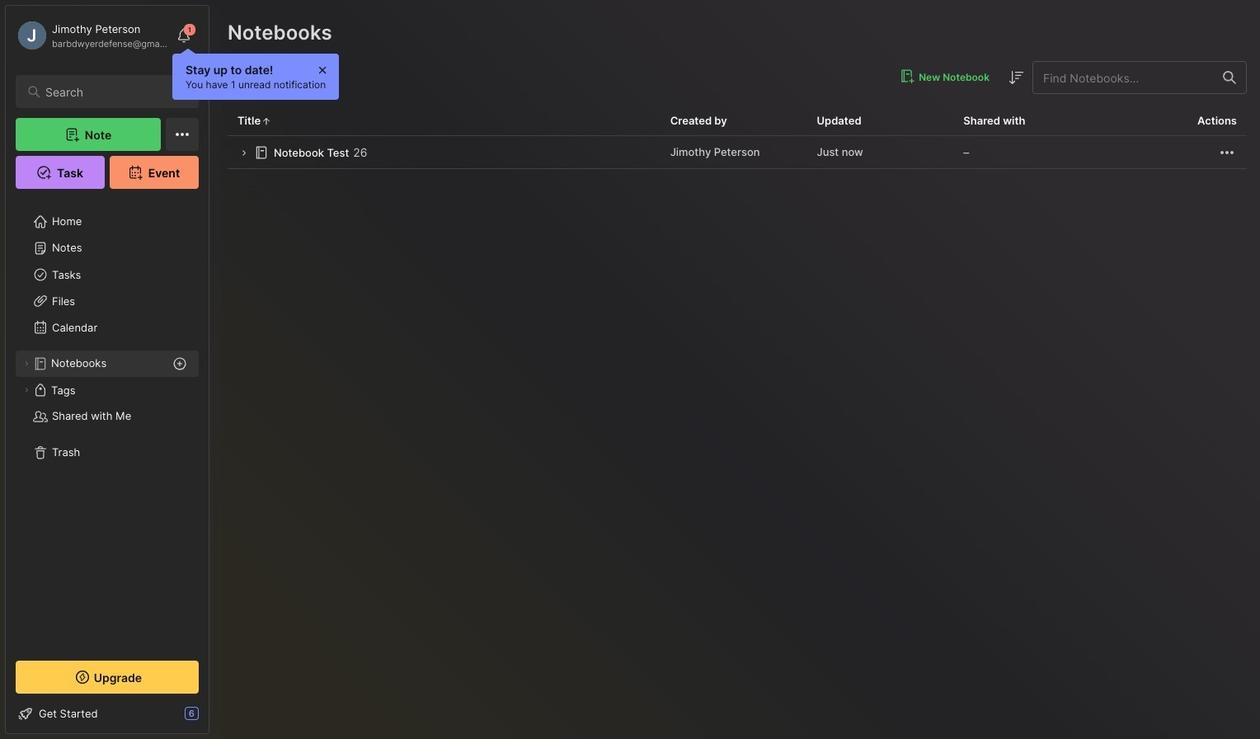 Task type: describe. For each thing, give the bounding box(es) containing it.
Search text field
[[45, 84, 184, 100]]

Sort field
[[1006, 68, 1026, 88]]

more actions image
[[1218, 142, 1237, 162]]

expand notebooks image
[[21, 359, 31, 369]]

expand tags image
[[21, 385, 31, 395]]

Help and Learning task checklist field
[[6, 700, 209, 727]]

Account field
[[16, 19, 168, 52]]

none search field inside main element
[[45, 82, 184, 101]]



Task type: vqa. For each thing, say whether or not it's contained in the screenshot.
Sort field
yes



Task type: locate. For each thing, give the bounding box(es) containing it.
tree inside main element
[[6, 199, 209, 646]]

None search field
[[45, 82, 184, 101]]

Find Notebooks… text field
[[1034, 64, 1213, 91]]

click to collapse image
[[208, 709, 221, 728]]

main element
[[0, 0, 214, 739]]

tree
[[6, 199, 209, 646]]

row
[[228, 136, 1247, 169]]

sort options image
[[1006, 68, 1026, 88]]

tooltip
[[172, 48, 339, 100]]

More actions field
[[1218, 142, 1237, 162]]

arrow image
[[238, 147, 250, 159]]



